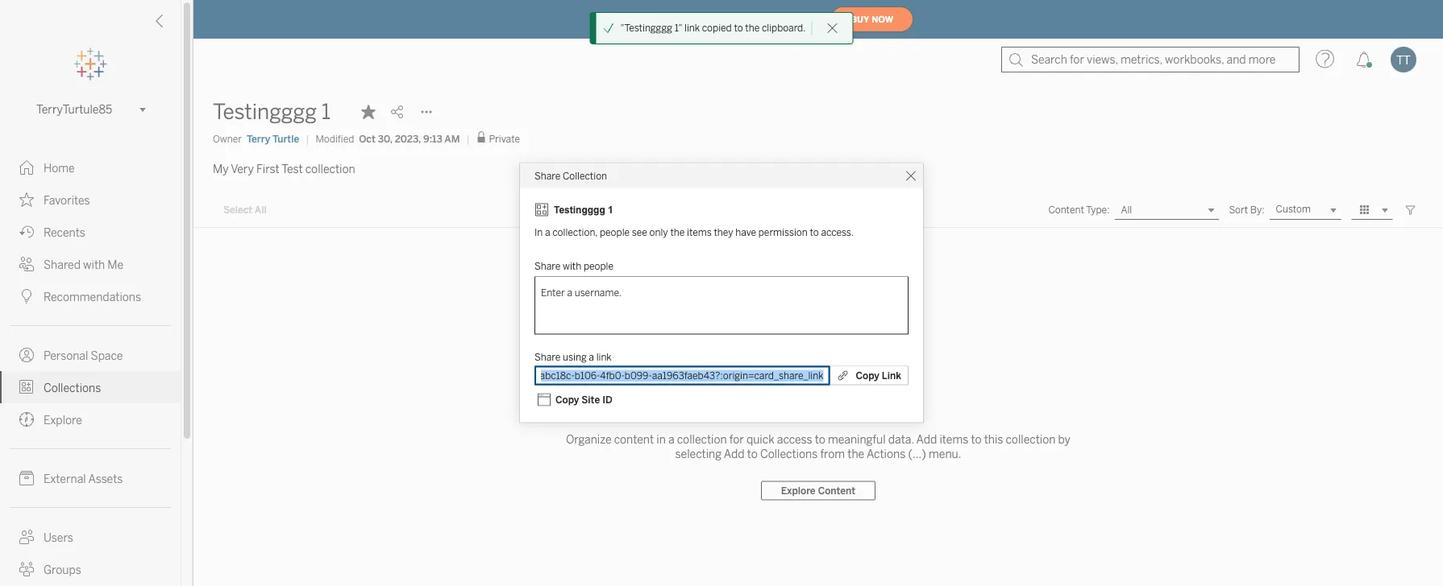 Task type: vqa. For each thing, say whether or not it's contained in the screenshot.
recommendations.
no



Task type: locate. For each thing, give the bounding box(es) containing it.
0 horizontal spatial collection
[[305, 162, 355, 176]]

2 horizontal spatial a
[[668, 434, 675, 447]]

explore for explore content
[[781, 486, 816, 497]]

data.
[[888, 434, 914, 447]]

in a collection, people see only the items they have permission to access.
[[535, 227, 854, 238]]

collections down personal
[[44, 382, 101, 395]]

0 vertical spatial items
[[687, 227, 712, 238]]

in
[[535, 227, 543, 238]]

sort
[[1229, 204, 1248, 216]]

the down meaningful
[[848, 448, 865, 462]]

a right using
[[589, 352, 594, 364]]

content inside button
[[818, 486, 856, 497]]

main navigation. press the up and down arrow keys to access links. element
[[0, 152, 181, 587]]

collections down "access"
[[760, 448, 818, 462]]

1 vertical spatial 1
[[608, 204, 613, 215]]

external
[[44, 473, 86, 486]]

modified
[[316, 133, 354, 145]]

explore inside explore content button
[[781, 486, 816, 497]]

recents
[[44, 226, 85, 239]]

to right copied on the top of the page
[[734, 22, 743, 34]]

0 horizontal spatial link
[[596, 352, 612, 364]]

shared
[[44, 258, 81, 272]]

collections
[[44, 382, 101, 395], [760, 448, 818, 462]]

share for share using a link
[[535, 352, 561, 364]]

2 | from the left
[[466, 133, 470, 145]]

1 horizontal spatial collections
[[760, 448, 818, 462]]

a right in on the left of the page
[[668, 434, 675, 447]]

to left access.
[[810, 227, 819, 238]]

with down collection,
[[563, 260, 582, 272]]

1 vertical spatial share
[[535, 260, 561, 272]]

explore link
[[0, 404, 181, 436]]

collections link
[[0, 372, 181, 404]]

private
[[489, 133, 520, 145]]

collection
[[305, 162, 355, 176], [677, 434, 727, 447], [1006, 434, 1056, 447]]

explore for explore
[[44, 414, 82, 427]]

share down in
[[535, 260, 561, 272]]

0 horizontal spatial testingggg
[[213, 100, 317, 125]]

quick
[[747, 434, 775, 447]]

Share using a link text field
[[535, 366, 830, 386]]

1 vertical spatial collections
[[760, 448, 818, 462]]

| right turtle
[[306, 133, 309, 145]]

collection,
[[553, 227, 598, 238]]

|
[[306, 133, 309, 145], [466, 133, 470, 145]]

1 vertical spatial the
[[670, 227, 685, 238]]

1 horizontal spatial link
[[685, 22, 700, 34]]

1 horizontal spatial the
[[745, 22, 760, 34]]

the inside 'share collection' dialog
[[670, 227, 685, 238]]

1 horizontal spatial 1
[[608, 204, 613, 215]]

explore inside explore link
[[44, 414, 82, 427]]

with inside main navigation. press the up and down arrow keys to access links. element
[[83, 258, 105, 272]]

a right in
[[545, 227, 550, 238]]

testingggg 1 inside 'share collection' dialog
[[554, 204, 613, 215]]

people
[[600, 227, 630, 238], [584, 260, 614, 272]]

0 vertical spatial a
[[545, 227, 550, 238]]

1 horizontal spatial |
[[466, 133, 470, 145]]

personal space
[[44, 350, 123, 363]]

link right using
[[596, 352, 612, 364]]

0 horizontal spatial with
[[83, 258, 105, 272]]

testingggg 1
[[213, 100, 331, 125], [554, 204, 613, 215]]

recommendations link
[[0, 281, 181, 313]]

0 vertical spatial add
[[916, 434, 937, 447]]

share
[[535, 170, 561, 182], [535, 260, 561, 272], [535, 352, 561, 364]]

share for share collection
[[535, 170, 561, 182]]

0 horizontal spatial collections
[[44, 382, 101, 395]]

1 vertical spatial a
[[589, 352, 594, 364]]

1 horizontal spatial collection
[[677, 434, 727, 447]]

using
[[563, 352, 587, 364]]

recents link
[[0, 216, 181, 248]]

test
[[282, 162, 303, 176]]

1 vertical spatial testingggg 1
[[554, 204, 613, 215]]

copied
[[702, 22, 732, 34]]

link inside alert
[[685, 22, 700, 34]]

buy now
[[851, 14, 894, 24]]

users
[[44, 532, 73, 545]]

0 horizontal spatial items
[[687, 227, 712, 238]]

link
[[685, 22, 700, 34], [596, 352, 612, 364]]

oct
[[359, 133, 376, 145]]

external assets
[[44, 473, 123, 486]]

0 horizontal spatial testingggg 1
[[213, 100, 331, 125]]

0 vertical spatial explore
[[44, 414, 82, 427]]

add down for
[[724, 448, 745, 462]]

add
[[916, 434, 937, 447], [724, 448, 745, 462]]

2 vertical spatial a
[[668, 434, 675, 447]]

"testingggg 1" link copied to the clipboard. alert
[[621, 21, 806, 35]]

0 vertical spatial testingggg
[[213, 100, 317, 125]]

testingggg
[[213, 100, 317, 125], [554, 204, 605, 215]]

1 vertical spatial explore
[[781, 486, 816, 497]]

now
[[872, 14, 894, 24]]

0 vertical spatial 1
[[321, 100, 331, 125]]

collection for test
[[305, 162, 355, 176]]

to left the 'this'
[[971, 434, 982, 447]]

access
[[777, 434, 812, 447]]

explore down collections link
[[44, 414, 82, 427]]

1 horizontal spatial add
[[916, 434, 937, 447]]

items left they
[[687, 227, 712, 238]]

1 vertical spatial add
[[724, 448, 745, 462]]

2 vertical spatial the
[[848, 448, 865, 462]]

with left me
[[83, 258, 105, 272]]

collection left by
[[1006, 434, 1056, 447]]

by
[[1058, 434, 1071, 447]]

share collection dialog
[[520, 164, 923, 423]]

| right am
[[466, 133, 470, 145]]

people down collection,
[[584, 260, 614, 272]]

the
[[745, 22, 760, 34], [670, 227, 685, 238], [848, 448, 865, 462]]

with inside 'share collection' dialog
[[563, 260, 582, 272]]

1 vertical spatial testingggg
[[554, 204, 605, 215]]

0 horizontal spatial |
[[306, 133, 309, 145]]

have
[[736, 227, 756, 238]]

your site is expired
[[723, 12, 824, 25]]

1 vertical spatial items
[[940, 434, 969, 447]]

share with people list box
[[535, 277, 909, 335]]

share for share with people
[[535, 260, 561, 272]]

for
[[730, 434, 744, 447]]

2 horizontal spatial the
[[848, 448, 865, 462]]

0 horizontal spatial a
[[545, 227, 550, 238]]

3 share from the top
[[535, 352, 561, 364]]

actions
[[867, 448, 906, 462]]

am
[[445, 133, 460, 145]]

0 horizontal spatial add
[[724, 448, 745, 462]]

with
[[83, 258, 105, 272], [563, 260, 582, 272]]

the right only
[[670, 227, 685, 238]]

content
[[1049, 204, 1084, 216], [818, 486, 856, 497]]

1 share from the top
[[535, 170, 561, 182]]

the left is
[[745, 22, 760, 34]]

organize
[[566, 434, 612, 447]]

content type: collection image
[[535, 203, 549, 217]]

share with people
[[535, 260, 614, 272]]

testingggg 1 up the terry turtle link
[[213, 100, 331, 125]]

2 horizontal spatial collection
[[1006, 434, 1056, 447]]

explore
[[44, 414, 82, 427], [781, 486, 816, 497]]

content left type:
[[1049, 204, 1084, 216]]

0 vertical spatial collections
[[44, 382, 101, 395]]

1 horizontal spatial testingggg
[[554, 204, 605, 215]]

1 horizontal spatial with
[[563, 260, 582, 272]]

1 inside 'share collection' dialog
[[608, 204, 613, 215]]

0 horizontal spatial the
[[670, 227, 685, 238]]

share collection
[[535, 170, 607, 182]]

2 share from the top
[[535, 260, 561, 272]]

1 vertical spatial content
[[818, 486, 856, 497]]

people left see
[[600, 227, 630, 238]]

home
[[44, 162, 75, 175]]

they
[[714, 227, 733, 238]]

shared with me link
[[0, 248, 181, 281]]

1 horizontal spatial explore
[[781, 486, 816, 497]]

the inside alert
[[745, 22, 760, 34]]

add up (...)
[[916, 434, 937, 447]]

0 vertical spatial people
[[600, 227, 630, 238]]

0 vertical spatial link
[[685, 22, 700, 34]]

2023,
[[395, 133, 421, 145]]

items up menu.
[[940, 434, 969, 447]]

1 horizontal spatial testingggg 1
[[554, 204, 613, 215]]

0 vertical spatial share
[[535, 170, 561, 182]]

testingggg up terry
[[213, 100, 317, 125]]

see
[[632, 227, 647, 238]]

collection up selecting
[[677, 434, 727, 447]]

to
[[734, 22, 743, 34], [810, 227, 819, 238], [815, 434, 825, 447], [971, 434, 982, 447], [747, 448, 758, 462]]

9:13
[[423, 133, 442, 145]]

in
[[657, 434, 666, 447]]

0 horizontal spatial content
[[818, 486, 856, 497]]

testingggg up collection,
[[554, 204, 605, 215]]

buy
[[851, 14, 869, 24]]

1 vertical spatial link
[[596, 352, 612, 364]]

share up content type: collection "image"
[[535, 170, 561, 182]]

0 horizontal spatial explore
[[44, 414, 82, 427]]

testingggg 1 up collection,
[[554, 204, 613, 215]]

content
[[614, 434, 654, 447]]

1
[[321, 100, 331, 125], [608, 204, 613, 215]]

share using a link
[[535, 352, 612, 364]]

1 horizontal spatial items
[[940, 434, 969, 447]]

link right the '1"'
[[685, 22, 700, 34]]

testingggg inside 'share collection' dialog
[[554, 204, 605, 215]]

content down from
[[818, 486, 856, 497]]

collection down modified
[[305, 162, 355, 176]]

explore down organize content in a collection for quick access to meaningful data. add items to this collection by selecting add to collections from the actions (...) menu.
[[781, 486, 816, 497]]

type:
[[1086, 204, 1110, 216]]

me
[[108, 258, 124, 272]]

share left using
[[535, 352, 561, 364]]

0 vertical spatial the
[[745, 22, 760, 34]]

2 vertical spatial share
[[535, 352, 561, 364]]

1 horizontal spatial content
[[1049, 204, 1084, 216]]



Task type: describe. For each thing, give the bounding box(es) containing it.
buy now button
[[831, 6, 914, 32]]

home link
[[0, 152, 181, 184]]

external assets link
[[0, 463, 181, 495]]

your
[[723, 12, 747, 25]]

personal space link
[[0, 339, 181, 372]]

explore content
[[781, 486, 856, 497]]

success image
[[603, 23, 614, 34]]

turtle
[[273, 133, 299, 145]]

explore content button
[[761, 482, 876, 501]]

terry
[[247, 133, 270, 145]]

clipboard.
[[762, 22, 806, 34]]

0 vertical spatial content
[[1049, 204, 1084, 216]]

organize content in a collection for quick access to meaningful data. add items to this collection by selecting add to collections from the actions (...) menu.
[[566, 434, 1071, 462]]

collections inside organize content in a collection for quick access to meaningful data. add items to this collection by selecting add to collections from the actions (...) menu.
[[760, 448, 818, 462]]

select
[[223, 205, 252, 216]]

personal
[[44, 350, 88, 363]]

meaningful
[[828, 434, 886, 447]]

owner terry turtle | modified oct 30, 2023, 9:13 am |
[[213, 133, 470, 145]]

the inside organize content in a collection for quick access to meaningful data. add items to this collection by selecting add to collections from the actions (...) menu.
[[848, 448, 865, 462]]

1"
[[675, 22, 682, 34]]

with for shared
[[83, 258, 105, 272]]

favorites link
[[0, 184, 181, 216]]

groups link
[[0, 554, 181, 586]]

1 horizontal spatial a
[[589, 352, 594, 364]]

menu.
[[929, 448, 961, 462]]

a inside organize content in a collection for quick access to meaningful data. add items to this collection by selecting add to collections from the actions (...) menu.
[[668, 434, 675, 447]]

0 vertical spatial testingggg 1
[[213, 100, 331, 125]]

to down "quick"
[[747, 448, 758, 462]]

items inside organize content in a collection for quick access to meaningful data. add items to this collection by selecting add to collections from the actions (...) menu.
[[940, 434, 969, 447]]

select all
[[223, 205, 267, 216]]

1 vertical spatial people
[[584, 260, 614, 272]]

(...)
[[908, 448, 926, 462]]

expired
[[785, 12, 824, 25]]

"testingggg
[[621, 22, 672, 34]]

groups
[[44, 564, 81, 577]]

permission
[[759, 227, 808, 238]]

users link
[[0, 522, 181, 554]]

collection for a
[[677, 434, 727, 447]]

site
[[750, 12, 769, 25]]

my very first test collection
[[213, 162, 355, 176]]

terry turtle link
[[247, 132, 299, 146]]

content type:
[[1049, 204, 1110, 216]]

30,
[[378, 133, 392, 145]]

access.
[[821, 227, 854, 238]]

items inside 'share collection' dialog
[[687, 227, 712, 238]]

very
[[231, 162, 254, 176]]

to inside 'share collection' dialog
[[810, 227, 819, 238]]

collections inside collections link
[[44, 382, 101, 395]]

with for share
[[563, 260, 582, 272]]

0 horizontal spatial 1
[[321, 100, 331, 125]]

is
[[772, 12, 782, 25]]

link inside 'share collection' dialog
[[596, 352, 612, 364]]

from
[[820, 448, 845, 462]]

first
[[256, 162, 279, 176]]

my
[[213, 162, 229, 176]]

owner
[[213, 133, 242, 145]]

sort by:
[[1229, 204, 1265, 216]]

all
[[255, 205, 267, 216]]

by:
[[1250, 204, 1265, 216]]

collection
[[563, 170, 607, 182]]

recommendations
[[44, 291, 141, 304]]

shared with me
[[44, 258, 124, 272]]

only
[[650, 227, 668, 238]]

this
[[984, 434, 1003, 447]]

to inside alert
[[734, 22, 743, 34]]

"testingggg 1" link copied to the clipboard.
[[621, 22, 806, 34]]

selecting
[[675, 448, 722, 462]]

assets
[[88, 473, 123, 486]]

select all button
[[213, 201, 277, 220]]

space
[[91, 350, 123, 363]]

to up from
[[815, 434, 825, 447]]

favorites
[[44, 194, 90, 207]]

1 | from the left
[[306, 133, 309, 145]]

navigation panel element
[[0, 48, 181, 587]]



